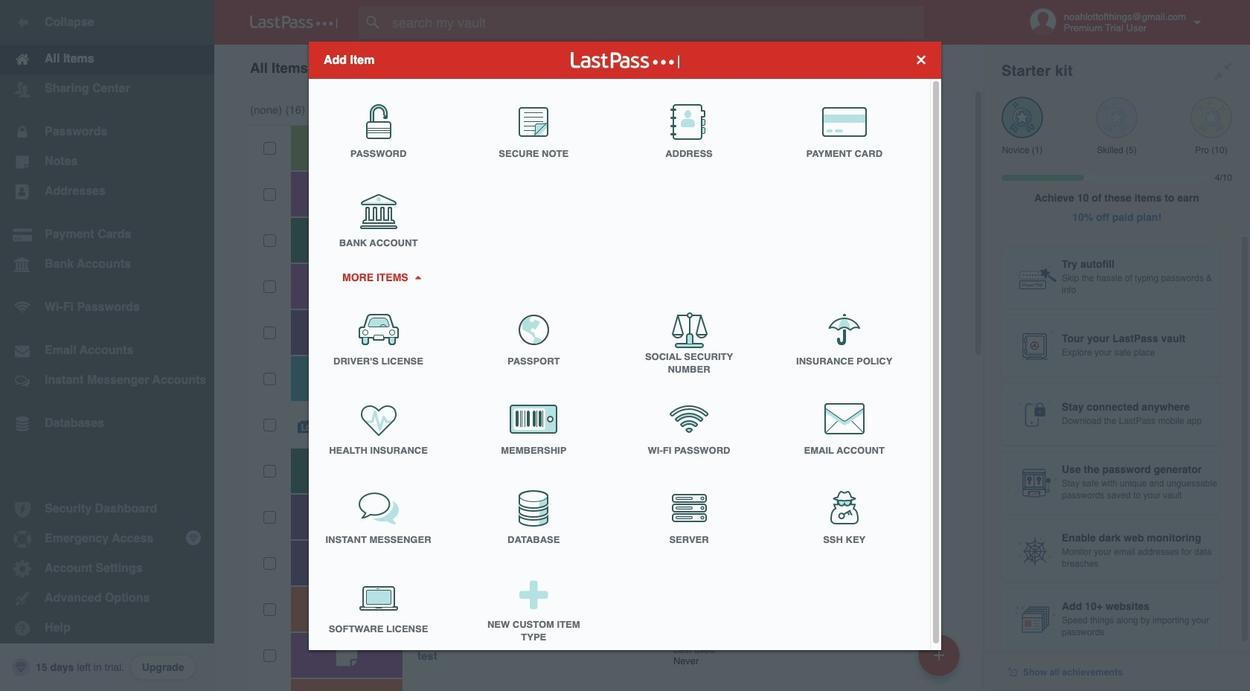 Task type: vqa. For each thing, say whether or not it's contained in the screenshot.
New item 'element'
no



Task type: locate. For each thing, give the bounding box(es) containing it.
main navigation navigation
[[0, 0, 214, 692]]

dialog
[[309, 41, 942, 655]]

new item navigation
[[913, 630, 969, 692]]



Task type: describe. For each thing, give the bounding box(es) containing it.
lastpass image
[[250, 16, 338, 29]]

search my vault text field
[[359, 6, 954, 39]]

caret right image
[[413, 275, 423, 279]]

new item image
[[934, 650, 945, 661]]

Search search field
[[359, 6, 954, 39]]

vault options navigation
[[214, 45, 984, 89]]



